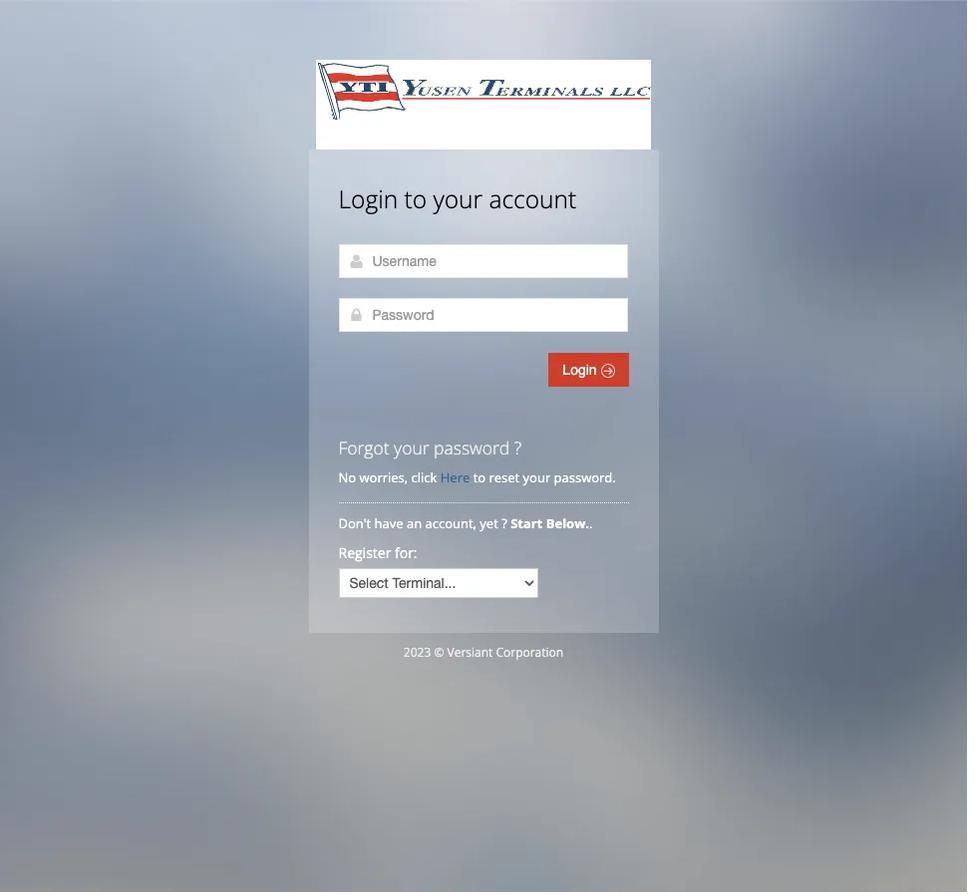 Task type: locate. For each thing, give the bounding box(es) containing it.
1 horizontal spatial ?
[[515, 436, 522, 460]]

your up click
[[394, 436, 430, 460]]

swapright image
[[601, 364, 615, 378]]

1 vertical spatial login
[[563, 362, 601, 378]]

here
[[441, 469, 470, 487]]

yet
[[480, 515, 499, 533]]

versiant
[[447, 645, 493, 662]]

login for login
[[563, 362, 601, 378]]

here link
[[441, 469, 470, 487]]

0 horizontal spatial login
[[339, 183, 398, 216]]

your up the username text field
[[433, 183, 483, 216]]

forgot
[[339, 436, 390, 460]]

login to your account
[[339, 183, 577, 216]]

1 vertical spatial ?
[[502, 515, 508, 533]]

0 vertical spatial ?
[[515, 436, 522, 460]]

don't have an account, yet ? start below. .
[[339, 515, 596, 533]]

2023 © versiant corporation
[[404, 645, 564, 662]]

2 vertical spatial your
[[523, 469, 551, 487]]

start
[[511, 515, 543, 533]]

login button
[[549, 353, 629, 387]]

? right yet
[[502, 515, 508, 533]]

0 vertical spatial your
[[433, 183, 483, 216]]

? up reset
[[515, 436, 522, 460]]

0 horizontal spatial your
[[394, 436, 430, 460]]

login inside login button
[[563, 362, 601, 378]]

to
[[405, 183, 427, 216], [474, 469, 486, 487]]

1 horizontal spatial your
[[433, 183, 483, 216]]

an
[[407, 515, 422, 533]]

1 horizontal spatial to
[[474, 469, 486, 487]]

lock image
[[349, 307, 365, 323]]

login for login to your account
[[339, 183, 398, 216]]

1 vertical spatial to
[[474, 469, 486, 487]]

1 horizontal spatial login
[[563, 362, 601, 378]]

to right here link
[[474, 469, 486, 487]]

?
[[515, 436, 522, 460], [502, 515, 508, 533]]

to up the username text field
[[405, 183, 427, 216]]

user image
[[349, 253, 365, 269]]

for:
[[395, 544, 418, 563]]

account
[[489, 183, 577, 216]]

password.
[[554, 469, 616, 487]]

your
[[433, 183, 483, 216], [394, 436, 430, 460], [523, 469, 551, 487]]

0 vertical spatial to
[[405, 183, 427, 216]]

0 vertical spatial login
[[339, 183, 398, 216]]

login
[[339, 183, 398, 216], [563, 362, 601, 378]]

your right reset
[[523, 469, 551, 487]]

2023
[[404, 645, 431, 662]]

register
[[339, 544, 392, 563]]

reset
[[489, 469, 520, 487]]

2 horizontal spatial your
[[523, 469, 551, 487]]



Task type: vqa. For each thing, say whether or not it's contained in the screenshot.
Merchant
no



Task type: describe. For each thing, give the bounding box(es) containing it.
.
[[590, 515, 593, 533]]

register for:
[[339, 544, 418, 563]]

don't
[[339, 515, 371, 533]]

©
[[434, 645, 444, 662]]

0 horizontal spatial to
[[405, 183, 427, 216]]

corporation
[[496, 645, 564, 662]]

0 horizontal spatial ?
[[502, 515, 508, 533]]

Username text field
[[339, 244, 628, 278]]

worries,
[[360, 469, 408, 487]]

Password password field
[[339, 298, 628, 332]]

to inside forgot your password ? no worries, click here to reset your password.
[[474, 469, 486, 487]]

password
[[434, 436, 510, 460]]

? inside forgot your password ? no worries, click here to reset your password.
[[515, 436, 522, 460]]

have
[[375, 515, 404, 533]]

1 vertical spatial your
[[394, 436, 430, 460]]

account,
[[426, 515, 477, 533]]

no
[[339, 469, 356, 487]]

below.
[[547, 515, 590, 533]]

click
[[412, 469, 437, 487]]

forgot your password ? no worries, click here to reset your password.
[[339, 436, 616, 487]]



